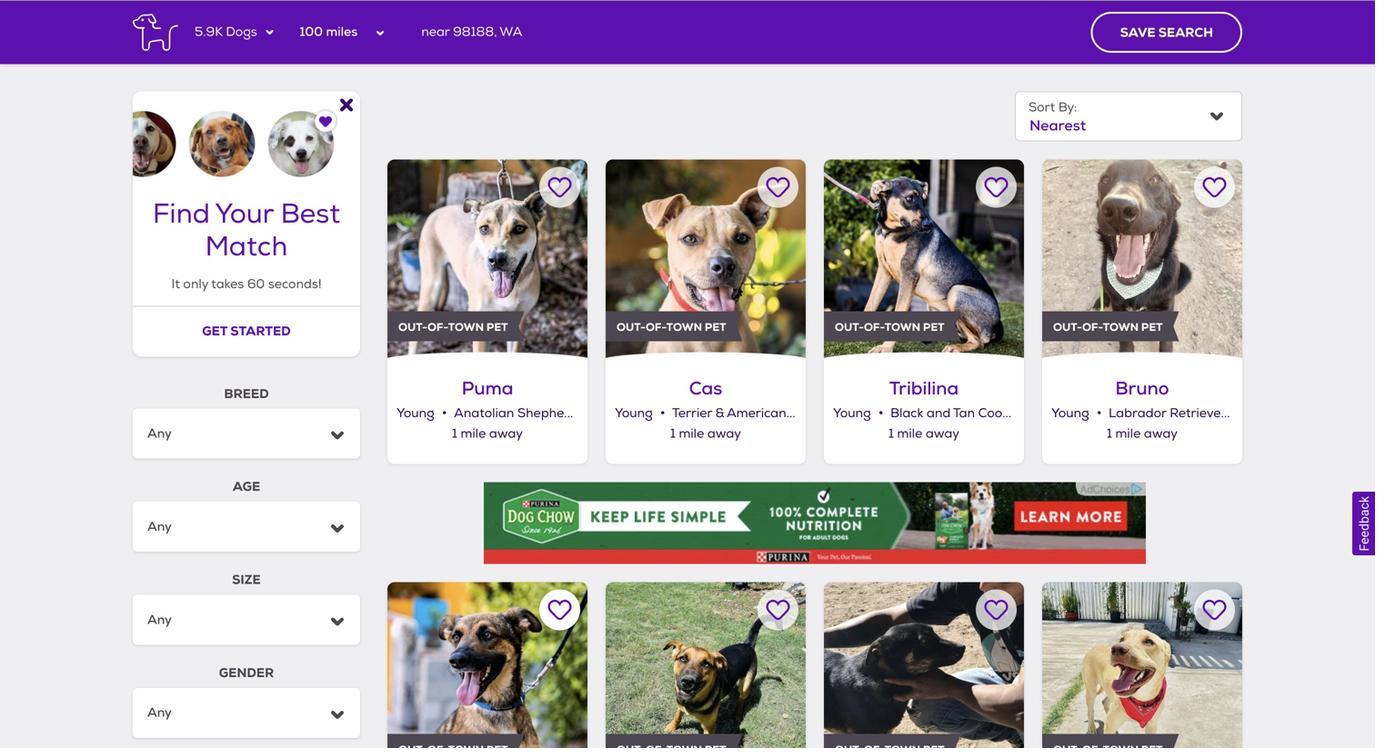Task type: describe. For each thing, give the bounding box(es) containing it.
any for size
[[147, 612, 172, 629]]

find
[[153, 197, 210, 232]]

pet for bruno
[[1142, 320, 1163, 335]]

puma, adoptable dog, young female anatolian shepherd & carolina dog mix, 1 mile away, out-of-town pet. image
[[388, 160, 588, 360]]

1 for bruno
[[1107, 426, 1113, 442]]

young for cas
[[615, 406, 653, 422]]

american
[[727, 406, 787, 422]]

pet for tribilina
[[923, 320, 945, 335]]

it only takes 60 seconds!
[[171, 277, 322, 293]]

away for bruno
[[1144, 426, 1178, 442]]

any for age
[[147, 519, 172, 535]]

3 & from the left
[[1053, 406, 1061, 422]]

cas, adoptable dog, young male terrier & american staffordshire terrier mix, 1 mile away, out-of-town pet. image
[[606, 160, 806, 360]]

breed
[[224, 386, 269, 402]]

takes
[[211, 277, 244, 293]]

away for tribilina
[[926, 426, 960, 442]]

chica, adoptable dog, adult female catahoula leopard dog & dutch shepherd mix, 1 mile away, out-of-town pet. image
[[388, 583, 588, 749]]

mile for bruno
[[1116, 426, 1141, 442]]

98188,
[[453, 24, 497, 40]]

1 shepherd from the left
[[518, 406, 578, 422]]

charlie, adoptable dog, young male labrador retriever mix, 1 mile away, out-of-town pet. image
[[606, 583, 806, 749]]

100
[[300, 23, 323, 40]]

tribilina, adoptable dog, young female black and tan coonhound & shepherd mix, 1 mile away, out-of-town pet. image
[[824, 160, 1024, 360]]

out- for bruno
[[1054, 320, 1083, 335]]

any for gender
[[147, 705, 172, 722]]

best
[[281, 197, 340, 232]]

out- for tribilina
[[835, 320, 864, 335]]

labrador retriever mix
[[1109, 406, 1250, 422]]

miles
[[326, 23, 358, 40]]

coonhound
[[979, 406, 1049, 422]]

of- for puma
[[428, 320, 448, 335]]

100 miles
[[300, 23, 358, 40]]

2 terrier from the left
[[874, 406, 914, 422]]

mile for cas
[[679, 426, 704, 442]]

1 mile away for tribilina
[[889, 426, 960, 442]]

away for puma
[[489, 426, 523, 442]]

puma
[[462, 377, 514, 401]]

black and tan coonhound & shepherd mix
[[891, 406, 1149, 422]]

size
[[232, 572, 261, 589]]

3 mix from the left
[[1128, 406, 1149, 422]]

tribilina
[[890, 377, 959, 401]]

dog
[[648, 406, 673, 422]]

2 & from the left
[[716, 406, 725, 422]]

any button for gender
[[133, 689, 360, 739]]

of- for bruno
[[1083, 320, 1103, 335]]

out- for cas
[[617, 320, 646, 335]]

2 shepherd from the left
[[1065, 406, 1125, 422]]

mile for puma
[[461, 426, 486, 442]]

doolin, adoptable dog, young male labrador retriever mix, 1 mile away, out-of-town pet. image
[[1043, 583, 1243, 749]]

5.9k dogs
[[195, 24, 257, 40]]

labrador
[[1109, 406, 1167, 422]]

wa
[[500, 24, 523, 40]]

pet for cas
[[705, 320, 727, 335]]

anatolian shepherd & carolina dog mix
[[454, 406, 697, 422]]

mile for tribilina
[[898, 426, 923, 442]]

find your best match main content
[[0, 0, 1376, 749]]

any for breed
[[147, 425, 172, 442]]

bruno
[[1116, 377, 1170, 401]]

near 98188, wa
[[421, 24, 523, 40]]

town for puma
[[448, 320, 484, 335]]



Task type: vqa. For each thing, say whether or not it's contained in the screenshot.


Task type: locate. For each thing, give the bounding box(es) containing it.
it
[[171, 277, 180, 293]]

mix right retriever
[[1230, 406, 1250, 422]]

find your best match
[[153, 197, 340, 264]]

any button for size
[[133, 596, 360, 646]]

out- for puma
[[399, 320, 428, 335]]

3 young from the left
[[833, 406, 871, 422]]

0 horizontal spatial &
[[581, 406, 590, 422]]

town for bruno
[[1103, 320, 1139, 335]]

2 of- from the left
[[646, 320, 667, 335]]

young
[[397, 406, 435, 422], [615, 406, 653, 422], [833, 406, 871, 422], [1052, 406, 1090, 422]]

mix down bruno
[[1128, 406, 1149, 422]]

pet up tribilina
[[923, 320, 945, 335]]

1 down dog
[[671, 426, 676, 442]]

1 mix from the left
[[676, 406, 697, 422]]

away down "american"
[[708, 426, 742, 442]]

1 pet from the left
[[487, 320, 508, 335]]

4 away from the left
[[1144, 426, 1178, 442]]

1 any button from the top
[[133, 409, 360, 459]]

3 1 from the left
[[889, 426, 894, 442]]

away
[[489, 426, 523, 442], [708, 426, 742, 442], [926, 426, 960, 442], [1144, 426, 1178, 442]]

dogs
[[226, 24, 257, 40]]

1 out-of-town pet from the left
[[399, 320, 508, 335]]

started
[[231, 323, 291, 340]]

0 horizontal spatial terrier
[[673, 406, 713, 422]]

young for bruno
[[1052, 406, 1090, 422]]

1 any from the top
[[147, 425, 172, 442]]

of- for cas
[[646, 320, 667, 335]]

only
[[183, 277, 208, 293]]

terrier & american staffordshire terrier mix
[[673, 406, 938, 422]]

1 for tribilina
[[889, 426, 894, 442]]

4 young from the left
[[1052, 406, 1090, 422]]

2 young from the left
[[615, 406, 653, 422]]

2 pet from the left
[[705, 320, 727, 335]]

out-of-town pet up puma in the bottom of the page
[[399, 320, 508, 335]]

& left carolina
[[581, 406, 590, 422]]

save search button
[[1092, 12, 1243, 53]]

your
[[215, 197, 274, 232]]

of-
[[428, 320, 448, 335], [646, 320, 667, 335], [864, 320, 885, 335], [1083, 320, 1103, 335]]

shepherd right anatolian
[[518, 406, 578, 422]]

1 horizontal spatial terrier
[[874, 406, 914, 422]]

mix
[[676, 406, 697, 422], [917, 406, 938, 422], [1128, 406, 1149, 422], [1230, 406, 1250, 422]]

3 1 mile away from the left
[[889, 426, 960, 442]]

get
[[202, 323, 228, 340]]

mile
[[461, 426, 486, 442], [679, 426, 704, 442], [898, 426, 923, 442], [1116, 426, 1141, 442]]

3 of- from the left
[[864, 320, 885, 335]]

pet up bruno
[[1142, 320, 1163, 335]]

match
[[205, 230, 288, 264]]

mile down cas
[[679, 426, 704, 442]]

1
[[452, 426, 458, 442], [671, 426, 676, 442], [889, 426, 894, 442], [1107, 426, 1113, 442]]

1 & from the left
[[581, 406, 590, 422]]

save search
[[1121, 24, 1214, 41]]

100 miles button
[[285, 0, 403, 64]]

away for cas
[[708, 426, 742, 442]]

3 mile from the left
[[898, 426, 923, 442]]

4 mix from the left
[[1230, 406, 1250, 422]]

pet up puma in the bottom of the page
[[487, 320, 508, 335]]

town up bruno
[[1103, 320, 1139, 335]]

cas
[[689, 377, 723, 401]]

1 mile away down and
[[889, 426, 960, 442]]

2 mix from the left
[[917, 406, 938, 422]]

out-of-town pet up bruno
[[1054, 320, 1163, 335]]

get started link
[[133, 307, 360, 357]]

1 down black
[[889, 426, 894, 442]]

town up tribilina
[[885, 320, 921, 335]]

& right coonhound
[[1053, 406, 1061, 422]]

mix down tribilina
[[917, 406, 938, 422]]

1 1 mile away from the left
[[452, 426, 523, 442]]

4 pet from the left
[[1142, 320, 1163, 335]]

pet for puma
[[487, 320, 508, 335]]

town for tribilina
[[885, 320, 921, 335]]

1 horizontal spatial &
[[716, 406, 725, 422]]

1 away from the left
[[489, 426, 523, 442]]

out-of-town pet up cas
[[617, 320, 727, 335]]

4 1 mile away from the left
[[1107, 426, 1178, 442]]

4 any from the top
[[147, 705, 172, 722]]

black
[[891, 406, 924, 422]]

1 down labrador
[[1107, 426, 1113, 442]]

1 for puma
[[452, 426, 458, 442]]

any button
[[133, 409, 360, 459], [133, 502, 360, 552], [133, 596, 360, 646], [133, 689, 360, 739]]

3 any from the top
[[147, 612, 172, 629]]

terrier down cas
[[673, 406, 713, 422]]

4 mile from the left
[[1116, 426, 1141, 442]]

1 down anatolian
[[452, 426, 458, 442]]

mile down labrador
[[1116, 426, 1141, 442]]

5.9k
[[195, 24, 223, 40]]

3 away from the left
[[926, 426, 960, 442]]

1 mile away
[[452, 426, 523, 442], [671, 426, 742, 442], [889, 426, 960, 442], [1107, 426, 1178, 442]]

any button down size
[[133, 596, 360, 646]]

1 mile away down cas
[[671, 426, 742, 442]]

terrier
[[673, 406, 713, 422], [874, 406, 914, 422]]

0 horizontal spatial shepherd
[[518, 406, 578, 422]]

out-of-town pet for cas
[[617, 320, 727, 335]]

of- for tribilina
[[864, 320, 885, 335]]

shepherd down bruno
[[1065, 406, 1125, 422]]

get started
[[202, 323, 291, 340]]

ginny, adoptable dog, young female labrador retriever mix, 1 mile away, out-of-town pet. image
[[824, 583, 1024, 749]]

away down labrador retriever mix
[[1144, 426, 1178, 442]]

bruno, adoptable dog, young male labrador retriever mix, 1 mile away, out-of-town pet. image
[[1043, 160, 1243, 360]]

mix right dog
[[676, 406, 697, 422]]

town
[[448, 320, 484, 335], [667, 320, 702, 335], [885, 320, 921, 335], [1103, 320, 1139, 335]]

any button down the age in the left bottom of the page
[[133, 502, 360, 552]]

2 town from the left
[[667, 320, 702, 335]]

4 town from the left
[[1103, 320, 1139, 335]]

tan
[[953, 406, 975, 422]]

young for puma
[[397, 406, 435, 422]]

young for tribilina
[[833, 406, 871, 422]]

1 1 from the left
[[452, 426, 458, 442]]

4 out-of-town pet from the left
[[1054, 320, 1163, 335]]

save
[[1121, 24, 1156, 41]]

search
[[1159, 24, 1214, 41]]

out-of-town pet up tribilina
[[835, 320, 945, 335]]

3 any button from the top
[[133, 596, 360, 646]]

any button for breed
[[133, 409, 360, 459]]

2 out-of-town pet from the left
[[617, 320, 727, 335]]

2 mile from the left
[[679, 426, 704, 442]]

out-
[[399, 320, 428, 335], [617, 320, 646, 335], [835, 320, 864, 335], [1054, 320, 1083, 335]]

2 any from the top
[[147, 519, 172, 535]]

staffordshire
[[790, 406, 872, 422]]

&
[[581, 406, 590, 422], [716, 406, 725, 422], [1053, 406, 1061, 422]]

2 1 mile away from the left
[[671, 426, 742, 442]]

pet up cas
[[705, 320, 727, 335]]

retriever
[[1170, 406, 1227, 422]]

any
[[147, 425, 172, 442], [147, 519, 172, 535], [147, 612, 172, 629], [147, 705, 172, 722]]

seconds!
[[268, 277, 322, 293]]

out-of-town pet for puma
[[399, 320, 508, 335]]

2 any button from the top
[[133, 502, 360, 552]]

potential dog matches image
[[133, 91, 360, 178]]

mile down anatolian
[[461, 426, 486, 442]]

1 mile away for puma
[[452, 426, 523, 442]]

terrier down tribilina
[[874, 406, 914, 422]]

out-of-town pet
[[399, 320, 508, 335], [617, 320, 727, 335], [835, 320, 945, 335], [1054, 320, 1163, 335]]

shepherd
[[518, 406, 578, 422], [1065, 406, 1125, 422]]

1 mile away down anatolian
[[452, 426, 523, 442]]

pet
[[487, 320, 508, 335], [705, 320, 727, 335], [923, 320, 945, 335], [1142, 320, 1163, 335]]

3 pet from the left
[[923, 320, 945, 335]]

1 mile away for bruno
[[1107, 426, 1178, 442]]

2 out- from the left
[[617, 320, 646, 335]]

mile down black
[[898, 426, 923, 442]]

1 out- from the left
[[399, 320, 428, 335]]

1 of- from the left
[[428, 320, 448, 335]]

4 any button from the top
[[133, 689, 360, 739]]

1 young from the left
[[397, 406, 435, 422]]

4 of- from the left
[[1083, 320, 1103, 335]]

1 for cas
[[671, 426, 676, 442]]

3 out-of-town pet from the left
[[835, 320, 945, 335]]

away down anatolian
[[489, 426, 523, 442]]

any button for age
[[133, 502, 360, 552]]

3 town from the left
[[885, 320, 921, 335]]

out-of-town pet for tribilina
[[835, 320, 945, 335]]

carolina
[[593, 406, 645, 422]]

1 terrier from the left
[[673, 406, 713, 422]]

& down cas
[[716, 406, 725, 422]]

3 out- from the left
[[835, 320, 864, 335]]

1 horizontal spatial shepherd
[[1065, 406, 1125, 422]]

town up puma in the bottom of the page
[[448, 320, 484, 335]]

town up cas
[[667, 320, 702, 335]]

and
[[927, 406, 951, 422]]

near
[[421, 24, 450, 40]]

2 away from the left
[[708, 426, 742, 442]]

2 horizontal spatial &
[[1053, 406, 1061, 422]]

any button down gender
[[133, 689, 360, 739]]

gender
[[219, 665, 274, 682]]

4 1 from the left
[[1107, 426, 1113, 442]]

any button down breed
[[133, 409, 360, 459]]

1 mile from the left
[[461, 426, 486, 442]]

1 town from the left
[[448, 320, 484, 335]]

1 mile away down labrador
[[1107, 426, 1178, 442]]

anatolian
[[454, 406, 514, 422]]

advertisement region
[[484, 483, 1146, 565]]

2 1 from the left
[[671, 426, 676, 442]]

60
[[247, 277, 265, 293]]

town for cas
[[667, 320, 702, 335]]

out-of-town pet for bruno
[[1054, 320, 1163, 335]]

age
[[233, 479, 260, 496]]

away down and
[[926, 426, 960, 442]]

4 out- from the left
[[1054, 320, 1083, 335]]

1 mile away for cas
[[671, 426, 742, 442]]



